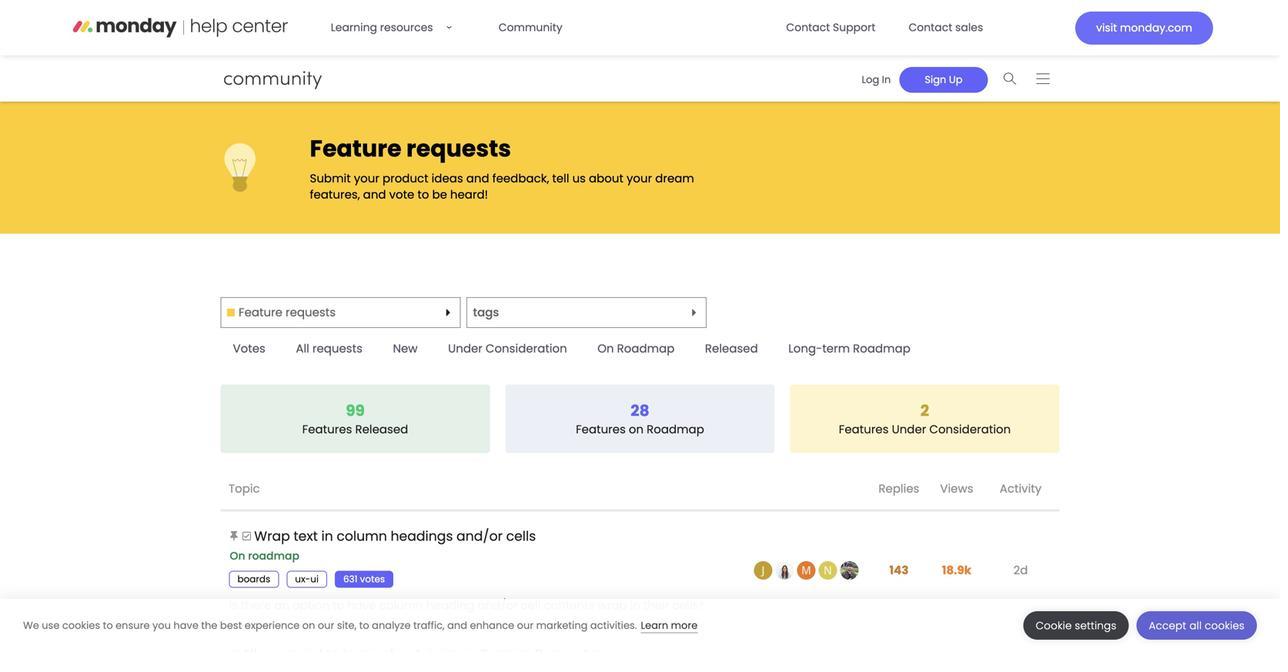 Task type: locate. For each thing, give the bounding box(es) containing it.
up
[[949, 73, 963, 86]]

0 vertical spatial feature
[[310, 132, 402, 165]]

have left the the
[[174, 619, 199, 632]]

0 vertical spatial column
[[337, 527, 387, 545]]

to inside feature requests submit your product ideas and feedback, tell us about your dream features, and vote to be heard!
[[418, 186, 429, 203]]

your right about
[[627, 170, 652, 187]]

0 vertical spatial tags list
[[229, 546, 387, 564]]

1 horizontal spatial in
[[630, 597, 640, 614]]

sign
[[925, 73, 946, 86]]

column up 631 votes
[[337, 527, 387, 545]]

released
[[705, 340, 758, 357], [355, 421, 408, 438]]

1 vertical spatial requests
[[286, 304, 336, 321]]

best
[[220, 619, 242, 632]]

0 horizontal spatial cookies
[[62, 619, 100, 632]]

this topic is pinned for you; it will display at the top of its category image left this topic has a solution image at left
[[229, 531, 239, 541]]

requests
[[406, 132, 511, 165], [286, 304, 336, 321], [312, 340, 363, 357]]

1 horizontal spatial our
[[517, 619, 534, 632]]

contact left 'sales'
[[909, 20, 952, 35]]

consideration down the tags
[[486, 340, 567, 357]]

1 vertical spatial under
[[892, 421, 926, 438]]

1 horizontal spatial contact
[[909, 20, 952, 35]]

requests up ideas
[[406, 132, 511, 165]]

in right text
[[321, 527, 333, 545]]

1 tags list from the top
[[229, 546, 387, 564]]

143
[[890, 562, 909, 578]]

consideration
[[486, 340, 567, 357], [929, 421, 1011, 438]]

feature up "submit"
[[310, 132, 402, 165]]

1 contact from the left
[[786, 20, 830, 35]]

our down cell
[[517, 619, 534, 632]]

0 horizontal spatial released
[[355, 421, 408, 438]]

views button
[[928, 469, 986, 510]]

1 vertical spatial this topic is pinned for you; it will display at the top of its category image
[[229, 649, 239, 652]]

cookies right use
[[62, 619, 100, 632]]

menu image
[[1037, 73, 1050, 84]]

under consideration
[[448, 340, 567, 357]]

navigation
[[848, 62, 1060, 95]]

log in
[[862, 73, 891, 86]]

community link
[[489, 12, 572, 43]]

1 horizontal spatial under
[[892, 421, 926, 438]]

experience
[[245, 619, 300, 632]]

1 horizontal spatial cookies
[[1205, 619, 1245, 633]]

be
[[432, 186, 447, 203]]

1 horizontal spatial features
[[576, 421, 626, 438]]

product
[[383, 170, 428, 187]]

0 horizontal spatial contact
[[786, 20, 830, 35]]

cookie settings
[[1036, 619, 1117, 633]]

in
[[882, 73, 891, 86]]

contact support link
[[777, 12, 885, 43]]

0 horizontal spatial consideration
[[486, 340, 567, 357]]

this topic is pinned for you; it will display at the top of its category image down best on the bottom left
[[229, 649, 239, 652]]

in left 'their'
[[630, 597, 640, 614]]

feature inside feature requests submit your product ideas and feedback, tell us about your dream features, and vote to be heard!
[[310, 132, 402, 165]]

tags list up option
[[229, 571, 401, 588]]

1 vertical spatial released
[[355, 421, 408, 438]]

under
[[448, 340, 483, 357], [892, 421, 926, 438]]

submit
[[310, 170, 351, 187]]

released link
[[693, 337, 770, 361]]

released inside released link
[[705, 340, 758, 357]]

features for 28
[[576, 421, 626, 438]]

this topic is pinned for you; it will display at the top of its category image
[[229, 531, 239, 541], [229, 649, 239, 652]]

0 horizontal spatial your
[[354, 170, 379, 187]]

have
[[347, 597, 376, 614], [174, 619, 199, 632]]

1 features from the left
[[302, 421, 352, 438]]

2 horizontal spatial features
[[839, 421, 889, 438]]

1 your from the left
[[354, 170, 379, 187]]

0 horizontal spatial on
[[302, 619, 315, 632]]

0 horizontal spatial under
[[448, 340, 483, 357]]

cells?
[[672, 597, 704, 614]]

2 your from the left
[[627, 170, 652, 187]]

1 horizontal spatial feature
[[310, 132, 402, 165]]

log
[[862, 73, 879, 86]]

0 vertical spatial in
[[321, 527, 333, 545]]

cookies inside button
[[1205, 619, 1245, 633]]

3 features from the left
[[839, 421, 889, 438]]

tags list down text
[[229, 546, 387, 564]]

2 contact from the left
[[909, 20, 952, 35]]

to right site,
[[359, 619, 369, 632]]

0 vertical spatial consideration
[[486, 340, 567, 357]]

marketing
[[536, 619, 588, 632]]

and/or up the enhance in the bottom left of the page
[[478, 597, 518, 614]]

2 our from the left
[[517, 619, 534, 632]]

sign up button
[[899, 67, 988, 93]]

learning resources link
[[322, 12, 475, 43]]

0 vertical spatial requests
[[406, 132, 511, 165]]

column up analyze
[[379, 597, 423, 614]]

feature up votes
[[239, 304, 282, 321]]

boards
[[237, 573, 270, 585]]

under down the tags
[[448, 340, 483, 357]]

631 votes
[[343, 573, 385, 585]]

monday community forum image
[[105, 68, 352, 89]]

cookies right all
[[1205, 619, 1245, 633]]

requests inside feature requests submit your product ideas and feedback, tell us about your dream features, and vote to be heard!
[[406, 132, 511, 165]]

option
[[293, 597, 330, 614]]

1 horizontal spatial consideration
[[929, 421, 1011, 438]]

features inside '28 features on roadmap'
[[576, 421, 626, 438]]

all requests link
[[284, 337, 375, 361]]

analyze
[[372, 619, 411, 632]]

ideas
[[432, 170, 463, 187]]

1 horizontal spatial your
[[627, 170, 652, 187]]

2d link
[[1010, 550, 1032, 590]]

1 vertical spatial feature
[[239, 304, 282, 321]]

contact
[[786, 20, 830, 35], [909, 20, 952, 35]]

there
[[241, 597, 271, 614]]

to left be
[[418, 186, 429, 203]]

ux-ui link
[[287, 571, 327, 588]]

0 horizontal spatial have
[[174, 619, 199, 632]]

and down heading at the bottom
[[447, 619, 467, 632]]

1 vertical spatial tags list
[[229, 571, 401, 588]]

consideration right the 2
[[929, 421, 1011, 438]]

accept
[[1149, 619, 1187, 633]]

and right ideas
[[466, 170, 489, 187]]

new
[[393, 340, 418, 357]]

1 horizontal spatial on
[[629, 421, 644, 438]]

1 cookies from the left
[[62, 619, 100, 632]]

1 vertical spatial have
[[174, 619, 199, 632]]

support
[[833, 20, 876, 35]]

vote
[[389, 186, 414, 203]]

in
[[321, 527, 333, 545], [630, 597, 640, 614]]

feature requests
[[239, 304, 336, 321]]

jose  - most recent poster image
[[840, 561, 859, 580]]

our
[[318, 619, 334, 632], [517, 619, 534, 632]]

1 vertical spatial on
[[302, 619, 315, 632]]

0 horizontal spatial our
[[318, 619, 334, 632]]

cookies for use
[[62, 619, 100, 632]]

features for 2
[[839, 421, 889, 438]]

2 features from the left
[[576, 421, 626, 438]]

their
[[644, 597, 669, 614]]

0 vertical spatial released
[[705, 340, 758, 357]]

0 horizontal spatial feature
[[239, 304, 282, 321]]

under consideration link
[[436, 337, 579, 361]]

is there an option to have column heading and/or cell contents wrap in their cells?
[[229, 597, 704, 614]]

community
[[499, 20, 563, 35]]

log in button
[[853, 67, 899, 93]]

heard!
[[450, 186, 488, 203]]

dialog
[[0, 599, 1280, 652]]

our left site,
[[318, 619, 334, 632]]

features inside 99 features released
[[302, 421, 352, 438]]

2 cookies from the left
[[1205, 619, 1245, 633]]

tags list
[[229, 546, 387, 564], [229, 571, 401, 588]]

0 vertical spatial this topic is pinned for you; it will display at the top of its category image
[[229, 531, 239, 541]]

features inside 2 features under consideration
[[839, 421, 889, 438]]

tags list containing boards
[[229, 571, 401, 588]]

0 vertical spatial on
[[629, 421, 644, 438]]

0 vertical spatial have
[[347, 597, 376, 614]]

heading
[[426, 597, 475, 614]]

votes
[[360, 573, 385, 585]]

all
[[296, 340, 309, 357]]

to
[[418, 186, 429, 203], [333, 597, 344, 614], [103, 619, 113, 632], [359, 619, 369, 632]]

requests right all
[[312, 340, 363, 357]]

visit monday.com link
[[1076, 12, 1213, 45]]

sign up
[[925, 73, 963, 86]]

1 vertical spatial consideration
[[929, 421, 1011, 438]]

your right "submit"
[[354, 170, 379, 187]]

99 features released
[[302, 400, 408, 438]]

accept all cookies button
[[1137, 611, 1257, 640]]

activities.
[[590, 619, 637, 632]]

2d
[[1014, 562, 1028, 578]]

contact left support
[[786, 20, 830, 35]]

column
[[337, 527, 387, 545], [379, 597, 423, 614]]

search image
[[1004, 73, 1017, 84]]

new link
[[381, 337, 430, 361]]

on
[[629, 421, 644, 438], [302, 619, 315, 632]]

and/or left cells
[[457, 527, 503, 545]]

1 vertical spatial column
[[379, 597, 423, 614]]

under up replies
[[892, 421, 926, 438]]

have up we use cookies to ensure you have the best experience on our site, to analyze traffic, and enhance our marketing activities. learn more
[[347, 597, 376, 614]]

0 horizontal spatial features
[[302, 421, 352, 438]]

features
[[302, 421, 352, 438], [576, 421, 626, 438], [839, 421, 889, 438]]

navigation containing log in
[[848, 62, 1060, 95]]

2 vertical spatial requests
[[312, 340, 363, 357]]

visit
[[1096, 20, 1117, 35]]

1 horizontal spatial released
[[705, 340, 758, 357]]

term
[[822, 340, 850, 357]]

2 tags list from the top
[[229, 571, 401, 588]]

contact for contact sales
[[909, 20, 952, 35]]

to up site,
[[333, 597, 344, 614]]

requests up all
[[286, 304, 336, 321]]



Task type: describe. For each thing, give the bounding box(es) containing it.
posters element
[[750, 469, 870, 510]]

long-
[[788, 340, 822, 357]]

resources
[[380, 20, 433, 35]]

jo spencer - original poster image
[[754, 561, 772, 580]]

you
[[152, 619, 171, 632]]

votes link
[[221, 337, 278, 361]]

2 this topic is pinned for you; it will display at the top of its category image from the top
[[229, 649, 239, 652]]

on roadmap link
[[585, 337, 687, 361]]

1 vertical spatial in
[[630, 597, 640, 614]]

cookies for all
[[1205, 619, 1245, 633]]

features,
[[310, 186, 360, 203]]

monday.com
[[1120, 20, 1192, 35]]

requests for all requests
[[312, 340, 363, 357]]

enhance
[[470, 619, 514, 632]]

contact for contact support
[[786, 20, 830, 35]]

requests for feature requests submit your product ideas and feedback, tell us about your dream features, and vote to be heard!
[[406, 132, 511, 165]]

on roadmap
[[598, 340, 675, 357]]

monday.com logo image
[[73, 12, 288, 43]]

sales
[[955, 20, 983, 35]]

contact sales
[[909, 20, 983, 35]]

contact sales link
[[899, 12, 992, 43]]

1 our from the left
[[318, 619, 334, 632]]

cells
[[506, 527, 536, 545]]

28
[[631, 400, 649, 422]]

the
[[201, 619, 217, 632]]

visit monday.com
[[1096, 20, 1192, 35]]

0 vertical spatial under
[[448, 340, 483, 357]]

cookie
[[1036, 619, 1072, 633]]

learning
[[331, 20, 377, 35]]

under inside 2 features under consideration
[[892, 421, 926, 438]]

contact support
[[786, 20, 876, 35]]

wrap text in column headings and/or cells link
[[254, 515, 536, 557]]

feedback,
[[492, 170, 549, 187]]

2
[[921, 400, 929, 422]]

contents
[[544, 597, 595, 614]]

is
[[229, 597, 238, 614]]

feature for feature requests
[[239, 304, 282, 321]]

143 button
[[886, 553, 913, 588]]

replies button
[[870, 469, 928, 510]]

roadmap inside '28 features on roadmap'
[[647, 421, 704, 438]]

feature requests submit your product ideas and feedback, tell us about your dream features, and vote to be heard!
[[310, 132, 694, 203]]

all
[[1190, 619, 1202, 633]]

use
[[42, 619, 60, 632]]

18.9k
[[942, 562, 971, 578]]

631
[[343, 573, 358, 585]]

headings
[[391, 527, 453, 545]]

wrap
[[598, 597, 627, 614]]

activity
[[1000, 480, 1042, 497]]

this topic has a solution image
[[242, 531, 252, 541]]

feature for feature requests submit your product ideas and feedback, tell us about your dream features, and vote to be heard!
[[310, 132, 402, 165]]

wrap
[[254, 527, 290, 545]]

traffic,
[[413, 619, 445, 632]]

1 horizontal spatial have
[[347, 597, 376, 614]]

an
[[274, 597, 289, 614]]

consideration inside under consideration link
[[486, 340, 567, 357]]

learning resources
[[331, 20, 433, 35]]

requests for feature requests
[[286, 304, 336, 321]]

we
[[23, 619, 39, 632]]

is there an option to have column heading and/or cell contents wrap in their cells? link
[[229, 597, 746, 614]]

631 votes link
[[335, 571, 393, 588]]

mark chinsky - frequent poster image
[[797, 561, 816, 580]]

nikola mastilovic (spicytab) - frequent poster image
[[819, 561, 837, 580]]

on inside dialog
[[302, 619, 315, 632]]

to left ensure
[[103, 619, 113, 632]]

on inside '28 features on roadmap'
[[629, 421, 644, 438]]

0 horizontal spatial in
[[321, 527, 333, 545]]

views
[[940, 480, 973, 497]]

topic
[[229, 480, 260, 497]]

votes
[[233, 340, 265, 357]]

features for 99
[[302, 421, 352, 438]]

activity button
[[986, 469, 1060, 510]]

1 vertical spatial and/or
[[478, 597, 518, 614]]

wrap text in column headings and/or cells
[[254, 527, 536, 545]]

ui
[[310, 573, 319, 585]]

consideration inside 2 features under consideration
[[929, 421, 1011, 438]]

1 this topic is pinned for you; it will display at the top of its category image from the top
[[229, 531, 239, 541]]

about
[[589, 170, 624, 187]]

long-term roadmap link
[[776, 337, 923, 361]]

28 features on roadmap
[[576, 400, 704, 438]]

released inside 99 features released
[[355, 421, 408, 438]]

and left vote
[[363, 186, 386, 203]]

boards link
[[229, 571, 279, 588]]

dialog containing cookie settings
[[0, 599, 1280, 652]]

all requests
[[296, 340, 363, 357]]

site,
[[337, 619, 357, 632]]

on
[[598, 340, 614, 357]]

2 features under consideration
[[839, 400, 1011, 438]]

juliette  - accepted answer image
[[776, 561, 794, 580]]

tags
[[473, 304, 499, 321]]

replies
[[879, 480, 920, 497]]

more
[[671, 619, 698, 632]]

cookie settings button
[[1024, 611, 1129, 640]]

we use cookies to ensure you have the best experience on our site, to analyze traffic, and enhance our marketing activities. learn more
[[23, 619, 698, 632]]

99
[[346, 400, 365, 422]]

0 vertical spatial and/or
[[457, 527, 503, 545]]

tell
[[552, 170, 569, 187]]

dream
[[655, 170, 694, 187]]

ux-
[[295, 573, 310, 585]]

ensure
[[116, 619, 150, 632]]



Task type: vqa. For each thing, say whether or not it's contained in the screenshot.
api related to size
no



